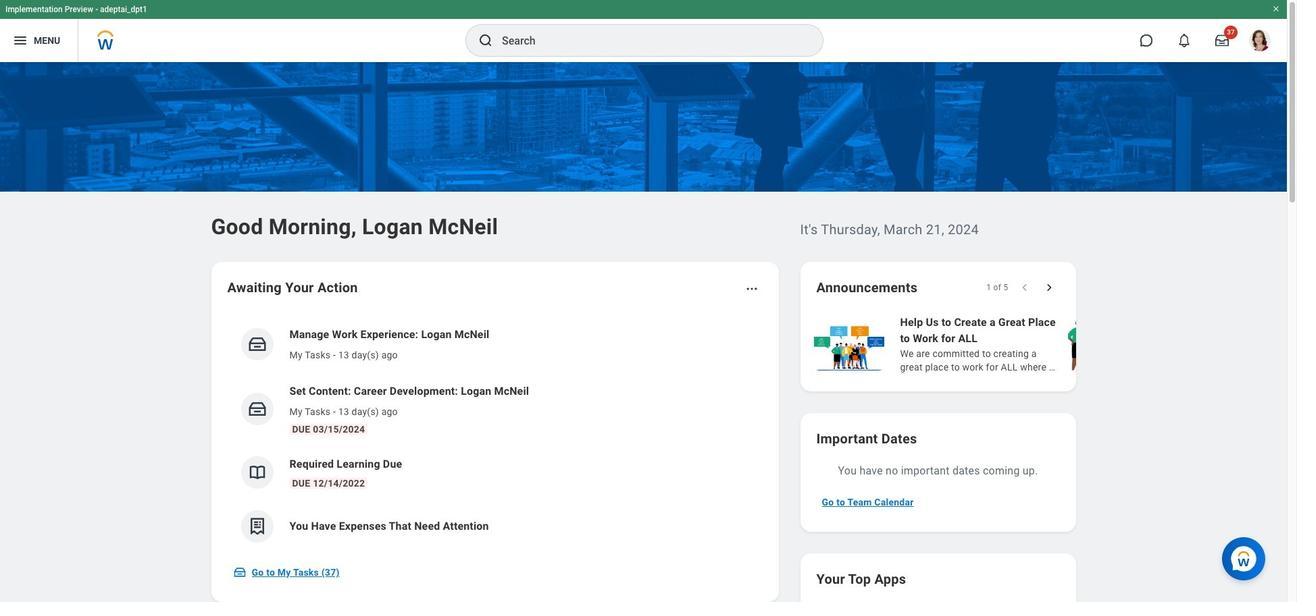 Task type: vqa. For each thing, say whether or not it's contained in the screenshot.
benefits inside the 'dropdown button'
no



Task type: locate. For each thing, give the bounding box(es) containing it.
profile logan mcneil image
[[1250, 30, 1272, 54]]

list
[[812, 314, 1298, 376], [227, 316, 763, 554]]

2 vertical spatial inbox image
[[233, 566, 246, 580]]

book open image
[[247, 463, 267, 483]]

main content
[[0, 62, 1298, 603]]

status
[[987, 283, 1009, 293]]

Search Workday  search field
[[502, 26, 796, 55]]

1 horizontal spatial list
[[812, 314, 1298, 376]]

inbox image
[[247, 335, 267, 355], [247, 399, 267, 420], [233, 566, 246, 580]]

chevron right small image
[[1043, 281, 1056, 295]]

inbox large image
[[1216, 34, 1230, 47]]

notifications large image
[[1178, 34, 1192, 47]]

0 horizontal spatial list
[[227, 316, 763, 554]]

banner
[[0, 0, 1288, 62]]



Task type: describe. For each thing, give the bounding box(es) containing it.
justify image
[[12, 32, 28, 49]]

close environment banner image
[[1273, 5, 1281, 13]]

1 vertical spatial inbox image
[[247, 399, 267, 420]]

0 vertical spatial inbox image
[[247, 335, 267, 355]]

dashboard expenses image
[[247, 517, 267, 537]]

chevron left small image
[[1018, 281, 1032, 295]]

search image
[[478, 32, 494, 49]]



